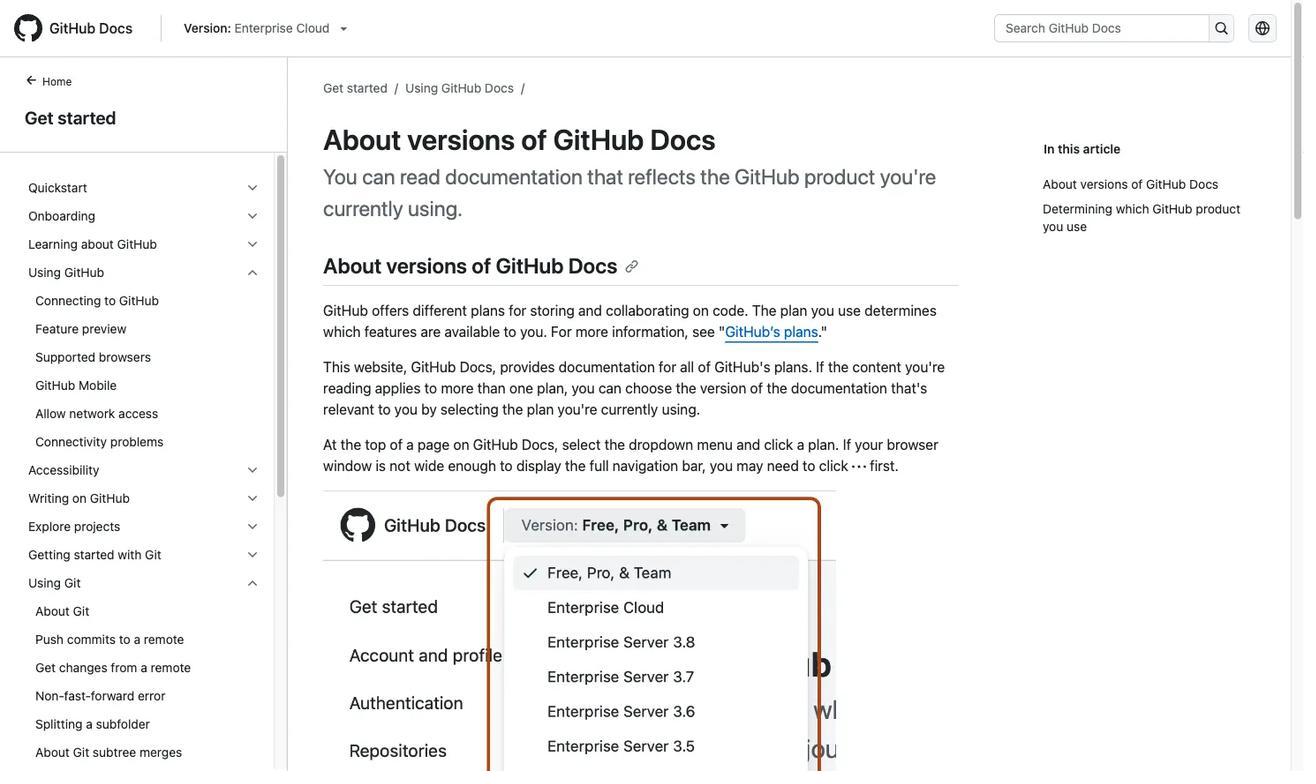 Task type: vqa. For each thing, say whether or not it's contained in the screenshot.
attachments
no



Task type: describe. For each thing, give the bounding box(es) containing it.
docs, inside the this website, github docs, provides documentation for all of github's plans. if the content you're reading applies to more than one plan, you can choose the version of the documentation that's relevant to you by selecting the plan you're currently using.
[[460, 359, 496, 376]]

plan inside github offers different plans for storing and collaborating on code. the plan you use determines which features are available to you. for more information, see "
[[780, 303, 808, 319]]

2 vertical spatial versions
[[386, 253, 467, 278]]

0 vertical spatial versions
[[407, 123, 515, 156]]

writing on github button
[[21, 485, 267, 513]]

more inside github offers different plans for storing and collaborating on code. the plan you use determines which features are available to you. for more information, see "
[[576, 324, 608, 341]]

for inside the this website, github docs, provides documentation for all of github's plans. if the content you're reading applies to more than one plan, you can choose the version of the documentation that's relevant to you by selecting the plan you're currently using.
[[659, 359, 676, 376]]

getting
[[28, 548, 70, 562]]

the
[[752, 303, 777, 319]]

push commits to a remote link
[[21, 626, 267, 654]]

bar,
[[682, 458, 706, 475]]

home
[[42, 75, 72, 87]]

using git element containing about git
[[14, 598, 274, 772]]

than
[[477, 380, 506, 397]]

access
[[118, 407, 158, 421]]

sc 9kayk9 0 image for writing on github
[[245, 492, 260, 506]]

github's plans link
[[725, 324, 818, 341]]

splitting a subfolder
[[35, 717, 150, 732]]

quickstart
[[28, 181, 87, 195]]

github inside at the top of a page on github docs, select the dropdown menu and click a plan. if your browser window is not wide enough to display the full navigation bar, you may need to click
[[473, 437, 518, 454]]

currently inside the this website, github docs, provides documentation for all of github's plans. if the content you're reading applies to more than one plan, you can choose the version of the documentation that's relevant to you by selecting the plan you're currently using.
[[601, 401, 658, 418]]

non-
[[35, 689, 64, 704]]

enterprise
[[235, 21, 293, 35]]

to down plan.
[[803, 458, 815, 475]]

this website, github docs, provides documentation for all of github's plans. if the content you're reading applies to more than one plan, you can choose the version of the documentation that's relevant to you by selecting the plan you're currently using.
[[323, 359, 945, 418]]

you.
[[520, 324, 547, 341]]

the inside you can read documentation that reflects the github product you're currently using.
[[701, 164, 730, 189]]

github's plans ."
[[725, 324, 827, 341]]

0 vertical spatial using
[[405, 80, 438, 95]]

the right at
[[341, 437, 361, 454]]

which inside github offers different plans for storing and collaborating on code. the plan you use determines which features are available to you. for more information, see "
[[323, 324, 361, 341]]

network
[[69, 407, 115, 421]]

at
[[323, 437, 337, 454]]

Search GitHub Docs search field
[[995, 15, 1209, 42]]

documentation inside you can read documentation that reflects the github product you're currently using.
[[445, 164, 583, 189]]

that's
[[891, 380, 927, 397]]

2 / from the left
[[521, 80, 525, 95]]

use inside github offers different plans for storing and collaborating on code. the plan you use determines which features are available to you. for more information, see "
[[838, 303, 861, 319]]

you can read documentation that reflects the github product you're currently using.
[[323, 164, 936, 221]]

get for get started / using github docs /
[[323, 80, 344, 95]]

article
[[1083, 141, 1121, 156]]

2 vertical spatial you're
[[558, 401, 597, 418]]

the down plans.
[[767, 380, 787, 397]]

non-fast-forward error link
[[21, 683, 267, 711]]

dropdown
[[629, 437, 693, 454]]

with
[[118, 548, 142, 562]]

onboarding
[[28, 209, 95, 223]]

git for about git
[[73, 604, 89, 619]]

using git
[[28, 576, 81, 591]]

different
[[413, 303, 467, 319]]

splitting a subfolder link
[[21, 711, 267, 739]]

using git button
[[21, 570, 267, 598]]

relevant
[[323, 401, 374, 418]]

content
[[853, 359, 902, 376]]

you inside determining which github product you use
[[1043, 219, 1063, 234]]

0 horizontal spatial get started link
[[21, 104, 266, 131]]

using github
[[28, 265, 104, 280]]

search image
[[1215, 21, 1229, 35]]

get changes from a remote link
[[21, 654, 267, 683]]

writing on github
[[28, 491, 130, 506]]

splitting
[[35, 717, 83, 732]]

about git subtree merges
[[35, 746, 182, 760]]

a right splitting
[[86, 717, 93, 732]]

plan.
[[808, 437, 839, 454]]

see
[[692, 324, 715, 341]]

on inside github offers different plans for storing and collaborating on code. the plan you use determines which features are available to you. for more information, see "
[[693, 303, 709, 319]]

quickstart button
[[21, 174, 267, 202]]

page
[[418, 437, 450, 454]]

feature preview
[[35, 322, 126, 336]]

connectivity problems
[[35, 435, 164, 449]]

all
[[680, 359, 694, 376]]

using github button
[[21, 259, 267, 287]]

product inside determining which github product you use
[[1196, 202, 1241, 216]]

can inside the this website, github docs, provides documentation for all of github's plans. if the content you're reading applies to more than one plan, you can choose the version of the documentation that's relevant to you by selecting the plan you're currently using.
[[599, 380, 622, 397]]

you inside github offers different plans for storing and collaborating on code. the plan you use determines which features are available to you. for more information, see "
[[811, 303, 834, 319]]

1 horizontal spatial click
[[819, 458, 848, 475]]

about up determining
[[1043, 177, 1077, 192]]

sc 9kayk9 0 image for getting started with git
[[245, 548, 260, 562]]

for inside github offers different plans for storing and collaborating on code. the plan you use determines which features are available to you. for more information, see "
[[509, 303, 526, 319]]

github docs link
[[14, 14, 147, 42]]

by
[[421, 401, 437, 418]]

about git subtree merges link
[[21, 739, 267, 767]]

top
[[365, 437, 386, 454]]

navigation
[[613, 458, 678, 475]]

this
[[323, 359, 350, 376]]

sc 9kayk9 0 image for quickstart
[[245, 181, 260, 195]]

allow network access
[[35, 407, 158, 421]]

choose
[[625, 380, 672, 397]]

"
[[719, 324, 725, 341]]

sc 9kayk9 0 image for accessibility
[[245, 464, 260, 478]]

push
[[35, 633, 64, 647]]

a left page
[[406, 437, 414, 454]]

github inside you can read documentation that reflects the github product you're currently using.
[[735, 164, 800, 189]]

you
[[323, 164, 357, 189]]

menu
[[697, 437, 733, 454]]

explore
[[28, 520, 71, 534]]

you down applies
[[394, 401, 418, 418]]

sc 9kayk9 0 image for explore projects
[[245, 520, 260, 534]]

browsers
[[99, 350, 151, 365]]

the down select
[[565, 458, 586, 475]]

determines
[[865, 303, 937, 319]]

is
[[376, 458, 386, 475]]

preview
[[82, 322, 126, 336]]

started for get started
[[58, 107, 116, 128]]

that
[[587, 164, 623, 189]]

plan inside the this website, github docs, provides documentation for all of github's plans. if the content you're reading applies to more than one plan, you can choose the version of the documentation that's relevant to you by selecting the plan you're currently using.
[[527, 401, 554, 418]]

fast-
[[64, 689, 91, 704]]

about up you
[[323, 123, 401, 156]]

are
[[421, 324, 441, 341]]

window
[[323, 458, 372, 475]]

reading
[[323, 380, 371, 397]]

about inside about git link
[[35, 604, 70, 619]]

1 / from the left
[[395, 80, 398, 95]]

1 vertical spatial you're
[[905, 359, 945, 376]]

determining which github product you use link
[[1043, 197, 1249, 239]]

supported browsers
[[35, 350, 151, 365]]

learning about github
[[28, 237, 157, 252]]

your
[[855, 437, 883, 454]]

sc 9kayk9 0 image for using github
[[245, 266, 260, 280]]

problems
[[110, 435, 164, 449]]

connecting
[[35, 294, 101, 308]]

provides
[[500, 359, 555, 376]]

1 vertical spatial plans
[[784, 324, 818, 341]]

error
[[138, 689, 166, 704]]

get changes from a remote
[[35, 661, 191, 676]]



Task type: locate. For each thing, give the bounding box(es) containing it.
2 vertical spatial on
[[72, 491, 87, 506]]

."
[[818, 324, 827, 341]]

feature preview link
[[21, 315, 267, 343]]

use
[[1067, 219, 1087, 234], [838, 303, 861, 319]]

0 horizontal spatial using.
[[408, 196, 462, 221]]

1 horizontal spatial on
[[453, 437, 469, 454]]

about versions of github docs
[[323, 123, 716, 156], [1043, 177, 1219, 192], [323, 253, 618, 278]]

get down triangle down "image"
[[323, 80, 344, 95]]

use left determines
[[838, 303, 861, 319]]

0 vertical spatial documentation
[[445, 164, 583, 189]]

versions down article
[[1080, 177, 1128, 192]]

/ right using github docs link
[[521, 80, 525, 95]]

0 vertical spatial started
[[347, 80, 388, 95]]

which up this
[[323, 324, 361, 341]]

and inside at the top of a page on github docs, select the dropdown menu and click a plan. if your browser window is not wide enough to display the full navigation bar, you may need to click
[[737, 437, 760, 454]]

1 vertical spatial get started link
[[21, 104, 266, 131]]

git right with
[[145, 548, 161, 562]]

get started
[[25, 107, 116, 128]]

github's
[[725, 324, 780, 341]]

you
[[1043, 219, 1063, 234], [811, 303, 834, 319], [572, 380, 595, 397], [394, 401, 418, 418], [710, 458, 733, 475]]

projects
[[74, 520, 120, 534]]

0 horizontal spatial currently
[[323, 196, 403, 221]]

using git element
[[14, 570, 274, 772], [14, 598, 274, 772]]

to inside using git element
[[119, 633, 130, 647]]

0 horizontal spatial plan
[[527, 401, 554, 418]]

0 vertical spatial which
[[1116, 202, 1149, 216]]

about versions of github docs link up different
[[323, 253, 639, 278]]

learning
[[28, 237, 78, 252]]

1 horizontal spatial /
[[521, 80, 525, 95]]

started down triangle down "image"
[[347, 80, 388, 95]]

using git element containing using git
[[14, 570, 274, 772]]

sc 9kayk9 0 image inside onboarding dropdown button
[[245, 209, 260, 223]]

0 horizontal spatial can
[[362, 164, 395, 189]]

if left your
[[843, 437, 851, 454]]

1 vertical spatial product
[[1196, 202, 1241, 216]]

2 vertical spatial about versions of github docs
[[323, 253, 618, 278]]

determining which github product you use
[[1043, 202, 1241, 234]]

use down determining
[[1067, 219, 1087, 234]]

the
[[701, 164, 730, 189], [828, 359, 849, 376], [676, 380, 696, 397], [767, 380, 787, 397], [502, 401, 523, 418], [341, 437, 361, 454], [604, 437, 625, 454], [565, 458, 586, 475]]

about versions of github docs link up determining which github product you use
[[1043, 172, 1249, 197]]

0 vertical spatial and
[[578, 303, 602, 319]]

using github element containing connecting to github
[[14, 287, 274, 457]]

select language: current language is english image
[[1256, 21, 1270, 35]]

to inside github offers different plans for storing and collaborating on code. the plan you use determines which features are available to you. for more information, see "
[[504, 324, 516, 341]]

github docs
[[49, 20, 133, 37]]

commits
[[67, 633, 116, 647]]

1 vertical spatial which
[[323, 324, 361, 341]]

changes
[[59, 661, 107, 676]]

more up selecting at left
[[441, 380, 474, 397]]

you right plan,
[[572, 380, 595, 397]]

1 vertical spatial can
[[599, 380, 622, 397]]

/ left using github docs link
[[395, 80, 398, 95]]

docs, up than
[[460, 359, 496, 376]]

select
[[562, 437, 601, 454]]

open menu bar image
[[852, 461, 866, 475]]

can right you
[[362, 164, 395, 189]]

about versions of github docs down using github docs link
[[323, 123, 716, 156]]

can left choose
[[599, 380, 622, 397]]

the down "all"
[[676, 380, 696, 397]]

about down splitting
[[35, 746, 70, 760]]

1 vertical spatial more
[[441, 380, 474, 397]]

plans up plans.
[[784, 324, 818, 341]]

remote up error
[[151, 661, 191, 676]]

this
[[1058, 141, 1080, 156]]

0 vertical spatial on
[[693, 303, 709, 319]]

github mobile link
[[21, 372, 267, 400]]

to left display
[[500, 458, 513, 475]]

which inside determining which github product you use
[[1116, 202, 1149, 216]]

0 vertical spatial you're
[[880, 164, 936, 189]]

get started element
[[0, 72, 288, 772]]

to up "by" on the bottom left of page
[[424, 380, 437, 397]]

plans
[[471, 303, 505, 319], [784, 324, 818, 341]]

connecting to github link
[[21, 287, 267, 315]]

started for getting started with git
[[74, 548, 114, 562]]

on
[[693, 303, 709, 319], [453, 437, 469, 454], [72, 491, 87, 506]]

if
[[816, 359, 824, 376], [843, 437, 851, 454]]

subfolder
[[96, 717, 150, 732]]

1 horizontal spatial plan
[[780, 303, 808, 319]]

subtree
[[93, 746, 136, 760]]

applies
[[375, 380, 421, 397]]

0 vertical spatial remote
[[144, 633, 184, 647]]

0 vertical spatial click
[[764, 437, 793, 454]]

using github element
[[14, 259, 274, 457], [14, 287, 274, 457]]

currently
[[323, 196, 403, 221], [601, 401, 658, 418]]

0 horizontal spatial /
[[395, 80, 398, 95]]

explore projects
[[28, 520, 120, 534]]

product
[[804, 164, 875, 189], [1196, 202, 1241, 216]]

1 vertical spatial versions
[[1080, 177, 1128, 192]]

remote for get changes from a remote
[[151, 661, 191, 676]]

0 horizontal spatial which
[[323, 324, 361, 341]]

version:
[[184, 21, 231, 35]]

0 horizontal spatial product
[[804, 164, 875, 189]]

if right plans.
[[816, 359, 824, 376]]

github inside determining which github product you use
[[1153, 202, 1193, 216]]

1 horizontal spatial more
[[576, 324, 608, 341]]

0 vertical spatial get started link
[[323, 80, 388, 95]]

currently down choose
[[601, 401, 658, 418]]

sc 9kayk9 0 image inside learning about github dropdown button
[[245, 238, 260, 252]]

1 horizontal spatial which
[[1116, 202, 1149, 216]]

1 horizontal spatial plans
[[784, 324, 818, 341]]

using for about git
[[28, 576, 61, 591]]

0 vertical spatial if
[[816, 359, 824, 376]]

started down projects
[[74, 548, 114, 562]]

1 vertical spatial using.
[[662, 401, 700, 418]]

1 vertical spatial using
[[28, 265, 61, 280]]

plan,
[[537, 380, 568, 397]]

product inside you can read documentation that reflects the github product you're currently using.
[[804, 164, 875, 189]]

1 vertical spatial docs,
[[522, 437, 558, 454]]

0 horizontal spatial use
[[838, 303, 861, 319]]

2 horizontal spatial on
[[693, 303, 709, 319]]

git up "commits"
[[73, 604, 89, 619]]

can inside you can read documentation that reflects the github product you're currently using.
[[362, 164, 395, 189]]

the left "content"
[[828, 359, 849, 376]]

1 vertical spatial about versions of github docs link
[[323, 253, 639, 278]]

1 vertical spatial plan
[[527, 401, 554, 418]]

a down about git link
[[134, 633, 140, 647]]

sc 9kayk9 0 image inside using github dropdown button
[[245, 266, 260, 280]]

4 sc 9kayk9 0 image from the top
[[245, 520, 260, 534]]

in
[[1044, 141, 1055, 156]]

0 horizontal spatial for
[[509, 303, 526, 319]]

1 horizontal spatial get started link
[[323, 80, 388, 95]]

plan
[[780, 303, 808, 319], [527, 401, 554, 418]]

1 sc 9kayk9 0 image from the top
[[245, 238, 260, 252]]

git down splitting a subfolder
[[73, 746, 89, 760]]

1 horizontal spatial and
[[737, 437, 760, 454]]

to left "you." at the top
[[504, 324, 516, 341]]

1 vertical spatial for
[[659, 359, 676, 376]]

more inside the this website, github docs, provides documentation for all of github's plans. if the content you're reading applies to more than one plan, you can choose the version of the documentation that's relevant to you by selecting the plan you're currently using.
[[441, 380, 474, 397]]

3 sc 9kayk9 0 image from the top
[[245, 492, 260, 506]]

git
[[145, 548, 161, 562], [64, 576, 81, 591], [73, 604, 89, 619], [73, 746, 89, 760]]

versions down using github docs link
[[407, 123, 515, 156]]

started
[[347, 80, 388, 95], [58, 107, 116, 128], [74, 548, 114, 562]]

None search field
[[994, 14, 1234, 42]]

versions up different
[[386, 253, 467, 278]]

supported browsers link
[[21, 343, 267, 372]]

0 horizontal spatial more
[[441, 380, 474, 397]]

using. down choose
[[662, 401, 700, 418]]

remote for push commits to a remote
[[144, 633, 184, 647]]

docs, inside at the top of a page on github docs, select the dropdown menu and click a plan. if your browser window is not wide enough to display the full navigation bar, you may need to click
[[522, 437, 558, 454]]

sc 9kayk9 0 image inside the explore projects dropdown button
[[245, 520, 260, 534]]

1 horizontal spatial use
[[1067, 219, 1087, 234]]

started for get started / using github docs /
[[347, 80, 388, 95]]

plans inside github offers different plans for storing and collaborating on code. the plan you use determines which features are available to you. for more information, see "
[[471, 303, 505, 319]]

for
[[509, 303, 526, 319], [659, 359, 676, 376]]

click up 'need'
[[764, 437, 793, 454]]

for
[[551, 324, 572, 341]]

started down home link
[[58, 107, 116, 128]]

sc 9kayk9 0 image inside quickstart "dropdown button"
[[245, 181, 260, 195]]

about down using git
[[35, 604, 70, 619]]

can
[[362, 164, 395, 189], [599, 380, 622, 397]]

you inside at the top of a page on github docs, select the dropdown menu and click a plan. if your browser window is not wide enough to display the full navigation bar, you may need to click
[[710, 458, 733, 475]]

0 horizontal spatial if
[[816, 359, 824, 376]]

0 vertical spatial plans
[[471, 303, 505, 319]]

currently down you
[[323, 196, 403, 221]]

using github element containing using github
[[14, 259, 274, 457]]

about versions of github docs link
[[1043, 172, 1249, 197], [323, 253, 639, 278]]

using. inside you can read documentation that reflects the github product you're currently using.
[[408, 196, 462, 221]]

get down push
[[35, 661, 56, 676]]

more right for
[[576, 324, 608, 341]]

1 vertical spatial and
[[737, 437, 760, 454]]

on up explore projects
[[72, 491, 87, 506]]

2 vertical spatial documentation
[[791, 380, 887, 397]]

enough
[[448, 458, 496, 475]]

docs, up display
[[522, 437, 558, 454]]

2 sc 9kayk9 0 image from the top
[[245, 266, 260, 280]]

on inside writing on github dropdown button
[[72, 491, 87, 506]]

about versions of github docs up different
[[323, 253, 618, 278]]

0 vertical spatial for
[[509, 303, 526, 319]]

about up offers
[[323, 253, 382, 278]]

1 vertical spatial currently
[[601, 401, 658, 418]]

get started / using github docs /
[[323, 80, 525, 95]]

in this article element
[[1044, 140, 1256, 158]]

if inside the this website, github docs, provides documentation for all of github's plans. if the content you're reading applies to more than one plan, you can choose the version of the documentation that's relevant to you by selecting the plan you're currently using.
[[816, 359, 824, 376]]

sc 9kayk9 0 image inside the using git dropdown button
[[245, 577, 260, 591]]

get for get changes from a remote
[[35, 661, 56, 676]]

the up full in the bottom left of the page
[[604, 437, 625, 454]]

a left plan.
[[797, 437, 804, 454]]

triangle down image
[[337, 21, 351, 35]]

1 horizontal spatial for
[[659, 359, 676, 376]]

for left "all"
[[659, 359, 676, 376]]

1 using github element from the top
[[14, 259, 274, 457]]

1 vertical spatial documentation
[[559, 359, 655, 376]]

1 horizontal spatial product
[[1196, 202, 1241, 216]]

0 horizontal spatial on
[[72, 491, 87, 506]]

2 sc 9kayk9 0 image from the top
[[245, 209, 260, 223]]

push commits to a remote
[[35, 633, 184, 647]]

0 vertical spatial product
[[804, 164, 875, 189]]

2 vertical spatial using
[[28, 576, 61, 591]]

to up preview
[[104, 294, 116, 308]]

you up ."
[[811, 303, 834, 319]]

0 horizontal spatial and
[[578, 303, 602, 319]]

about inside about git subtree merges link
[[35, 746, 70, 760]]

0 vertical spatial more
[[576, 324, 608, 341]]

about git link
[[21, 598, 267, 626]]

0 vertical spatial using.
[[408, 196, 462, 221]]

1 vertical spatial on
[[453, 437, 469, 454]]

0 vertical spatial use
[[1067, 219, 1087, 234]]

the right reflects
[[701, 164, 730, 189]]

first.
[[866, 458, 899, 475]]

click down plan.
[[819, 458, 848, 475]]

1 horizontal spatial using.
[[662, 401, 700, 418]]

1 using git element from the top
[[14, 570, 274, 772]]

one
[[509, 380, 533, 397]]

supported
[[35, 350, 95, 365]]

the down one
[[502, 401, 523, 418]]

0 horizontal spatial about versions of github docs link
[[323, 253, 639, 278]]

learning about github button
[[21, 230, 267, 259]]

1 vertical spatial started
[[58, 107, 116, 128]]

about git
[[35, 604, 89, 619]]

you down determining
[[1043, 219, 1063, 234]]

2 vertical spatial get
[[35, 661, 56, 676]]

get inside using git element
[[35, 661, 56, 676]]

github inside the this website, github docs, provides documentation for all of github's plans. if the content you're reading applies to more than one plan, you can choose the version of the documentation that's relevant to you by selecting the plan you're currently using.
[[411, 359, 456, 376]]

started inside dropdown button
[[74, 548, 114, 562]]

accessibility button
[[21, 457, 267, 485]]

1 vertical spatial about versions of github docs
[[1043, 177, 1219, 192]]

1 vertical spatial if
[[843, 437, 851, 454]]

2 using git element from the top
[[14, 598, 274, 772]]

0 horizontal spatial plans
[[471, 303, 505, 319]]

get started link
[[323, 80, 388, 95], [21, 104, 266, 131]]

plans up available at the left top
[[471, 303, 505, 319]]

at the top of a page on github docs, select the dropdown menu and click a plan. if your browser window is not wide enough to display the full navigation bar, you may need to click
[[323, 437, 939, 475]]

feature
[[35, 322, 79, 336]]

to up from on the bottom left of the page
[[119, 633, 130, 647]]

1 vertical spatial remote
[[151, 661, 191, 676]]

for up "you." at the top
[[509, 303, 526, 319]]

1 vertical spatial get
[[25, 107, 54, 128]]

features
[[364, 324, 417, 341]]

available
[[445, 324, 500, 341]]

more
[[576, 324, 608, 341], [441, 380, 474, 397]]

which right determining
[[1116, 202, 1149, 216]]

to down applies
[[378, 401, 391, 418]]

0 horizontal spatial docs,
[[460, 359, 496, 376]]

1 vertical spatial click
[[819, 458, 848, 475]]

docs
[[99, 20, 133, 37], [485, 80, 514, 95], [650, 123, 716, 156], [1190, 177, 1219, 192], [568, 253, 618, 278]]

using.
[[408, 196, 462, 221], [662, 401, 700, 418]]

get started link down triangle down "image"
[[323, 80, 388, 95]]

of inside at the top of a page on github docs, select the dropdown menu and click a plan. if your browser window is not wide enough to display the full navigation bar, you may need to click
[[390, 437, 403, 454]]

remote down about git link
[[144, 633, 184, 647]]

using
[[405, 80, 438, 95], [28, 265, 61, 280], [28, 576, 61, 591]]

and inside github offers different plans for storing and collaborating on code. the plan you use determines which features are available to you. for more information, see "
[[578, 303, 602, 319]]

get
[[323, 80, 344, 95], [25, 107, 54, 128], [35, 661, 56, 676]]

and up may
[[737, 437, 760, 454]]

1 horizontal spatial about versions of github docs link
[[1043, 172, 1249, 197]]

about versions of github docs up determining which github product you use
[[1043, 177, 1219, 192]]

github inside github offers different plans for storing and collaborating on code. the plan you use determines which features are available to you. for more information, see "
[[323, 303, 368, 319]]

writing
[[28, 491, 69, 506]]

not
[[390, 458, 411, 475]]

allow
[[35, 407, 66, 421]]

using. inside the this website, github docs, provides documentation for all of github's plans. if the content you're reading applies to more than one plan, you can choose the version of the documentation that's relevant to you by selecting the plan you're currently using.
[[662, 401, 700, 418]]

0 vertical spatial plan
[[780, 303, 808, 319]]

sc 9kayk9 0 image
[[245, 238, 260, 252], [245, 266, 260, 280], [245, 464, 260, 478], [245, 548, 260, 562]]

you're inside you can read documentation that reflects the github product you're currently using.
[[880, 164, 936, 189]]

0 vertical spatial get
[[323, 80, 344, 95]]

plan up github's plans ."
[[780, 303, 808, 319]]

1 horizontal spatial if
[[843, 437, 851, 454]]

on inside at the top of a page on github docs, select the dropdown menu and click a plan. if your browser window is not wide enough to display the full navigation bar, you may need to click
[[453, 437, 469, 454]]

if inside at the top of a page on github docs, select the dropdown menu and click a plan. if your browser window is not wide enough to display the full navigation bar, you may need to click
[[843, 437, 851, 454]]

getting started with git
[[28, 548, 161, 562]]

sc 9kayk9 0 image inside the getting started with git dropdown button
[[245, 548, 260, 562]]

sc 9kayk9 0 image inside writing on github dropdown button
[[245, 492, 260, 506]]

forward
[[91, 689, 134, 704]]

0 vertical spatial currently
[[323, 196, 403, 221]]

0 vertical spatial about versions of github docs
[[323, 123, 716, 156]]

use inside determining which github product you use
[[1067, 219, 1087, 234]]

get started link up quickstart "dropdown button" at the left top
[[21, 104, 266, 131]]

on up see
[[693, 303, 709, 319]]

2 vertical spatial started
[[74, 548, 114, 562]]

using for connecting to github
[[28, 265, 61, 280]]

github mobile
[[35, 378, 117, 393]]

2 using github element from the top
[[14, 287, 274, 457]]

git up about git
[[64, 576, 81, 591]]

0 horizontal spatial click
[[764, 437, 793, 454]]

get for get started
[[25, 107, 54, 128]]

sc 9kayk9 0 image for using git
[[245, 577, 260, 591]]

currently inside you can read documentation that reflects the github product you're currently using.
[[323, 196, 403, 221]]

0 vertical spatial docs,
[[460, 359, 496, 376]]

full
[[589, 458, 609, 475]]

1 sc 9kayk9 0 image from the top
[[245, 181, 260, 195]]

github's
[[715, 359, 771, 376]]

1 horizontal spatial currently
[[601, 401, 658, 418]]

1 horizontal spatial can
[[599, 380, 622, 397]]

5 sc 9kayk9 0 image from the top
[[245, 577, 260, 591]]

1 vertical spatial use
[[838, 303, 861, 319]]

connectivity
[[35, 435, 107, 449]]

about
[[81, 237, 114, 252]]

screenshot of the header of github docs. the "version" dropdown menu is expanded and highlighted with an orange outline. image
[[323, 491, 836, 772]]

website,
[[354, 359, 407, 376]]

storing
[[530, 303, 575, 319]]

version
[[700, 380, 746, 397]]

collaborating
[[606, 303, 689, 319]]

4 sc 9kayk9 0 image from the top
[[245, 548, 260, 562]]

sc 9kayk9 0 image
[[245, 181, 260, 195], [245, 209, 260, 223], [245, 492, 260, 506], [245, 520, 260, 534], [245, 577, 260, 591]]

sc 9kayk9 0 image for onboarding
[[245, 209, 260, 223]]

plan down plan,
[[527, 401, 554, 418]]

selecting
[[441, 401, 499, 418]]

0 vertical spatial can
[[362, 164, 395, 189]]

and right storing
[[578, 303, 602, 319]]

may
[[737, 458, 763, 475]]

information,
[[612, 324, 689, 341]]

you down the menu
[[710, 458, 733, 475]]

git for about git subtree merges
[[73, 746, 89, 760]]

a right from on the bottom left of the page
[[141, 661, 147, 676]]

connectivity problems link
[[21, 428, 267, 457]]

1 horizontal spatial docs,
[[522, 437, 558, 454]]

sc 9kayk9 0 image for learning about github
[[245, 238, 260, 252]]

sc 9kayk9 0 image inside accessibility dropdown button
[[245, 464, 260, 478]]

on up enough
[[453, 437, 469, 454]]

accessibility
[[28, 463, 99, 478]]

get down home
[[25, 107, 54, 128]]

git for using git
[[64, 576, 81, 591]]

0 vertical spatial about versions of github docs link
[[1043, 172, 1249, 197]]

3 sc 9kayk9 0 image from the top
[[245, 464, 260, 478]]

using. down "read" on the top of the page
[[408, 196, 462, 221]]



